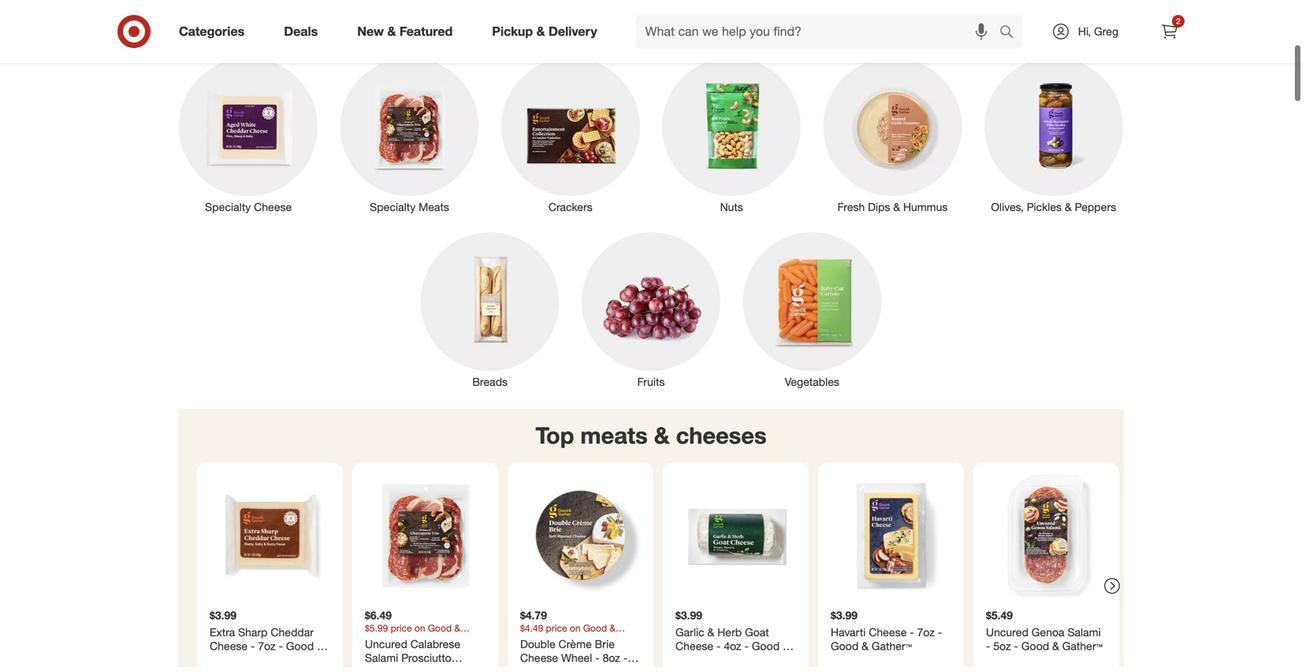 Task type: vqa. For each thing, say whether or not it's contained in the screenshot.
Brie
yes



Task type: locate. For each thing, give the bounding box(es) containing it.
$5.49 uncured genoa salami - 5oz - good & gather™
[[986, 609, 1103, 653]]

specialty for specialty meats
[[370, 200, 416, 214]]

sharp
[[238, 626, 268, 639]]

gather™
[[872, 639, 912, 653], [1062, 639, 1103, 653], [210, 653, 250, 667], [675, 653, 716, 667], [561, 665, 601, 668]]

3 $3.99 from the left
[[831, 609, 858, 623]]

breads
[[472, 375, 508, 389]]

& inside "$3.99 havarti cheese - 7oz - good & gather™"
[[862, 639, 869, 653]]

cheese inside "$3.99 havarti cheese - 7oz - good & gather™"
[[869, 626, 907, 639]]

specialty cheese
[[205, 200, 292, 214]]

specialty meats
[[370, 200, 449, 214]]

1 horizontal spatial $3.99
[[675, 609, 702, 623]]

1 horizontal spatial 7oz
[[917, 626, 935, 639]]

specialty meats link
[[329, 54, 490, 215]]

havarti
[[831, 626, 866, 639]]

$3.99 havarti cheese - 7oz - good & gather™
[[831, 609, 942, 653]]

What can we help you find? suggestions appear below search field
[[636, 14, 1003, 49]]

pickup
[[492, 24, 533, 39]]

olives, pickles & peppers link
[[973, 54, 1134, 215]]

0 horizontal spatial specialty
[[205, 200, 251, 214]]

-
[[910, 626, 914, 639], [938, 626, 942, 639], [251, 639, 255, 653], [279, 639, 283, 653], [716, 639, 721, 653], [744, 639, 749, 653], [986, 639, 990, 653], [1014, 639, 1018, 653], [595, 651, 600, 665], [623, 651, 628, 665]]

crackers link
[[490, 54, 651, 215]]

$3.99 for $3.99 garlic & herb goat cheese - 4oz - good & gather™
[[675, 609, 702, 623]]

meats
[[419, 200, 449, 214]]

1 $3.99 from the left
[[210, 609, 237, 623]]

1 specialty from the left
[[205, 200, 251, 214]]

$3.99 extra sharp cheddar cheese - 7oz - good & gather™
[[210, 609, 324, 667]]

fresh dips & hummus link
[[812, 54, 973, 215]]

greg
[[1094, 24, 1119, 38]]

gather™ inside "$3.99 havarti cheese - 7oz - good & gather™"
[[872, 639, 912, 653]]

2 $3.99 from the left
[[675, 609, 702, 623]]

2 specialty from the left
[[370, 200, 416, 214]]

delivery
[[549, 24, 597, 39]]

deals link
[[271, 14, 338, 49]]

gather™ inside $3.99 extra sharp cheddar cheese - 7oz - good & gather™
[[210, 653, 250, 667]]

$6.49
[[365, 609, 392, 623]]

7oz inside $3.99 extra sharp cheddar cheese - 7oz - good & gather™
[[258, 639, 276, 653]]

$3.99 up the havarti
[[831, 609, 858, 623]]

0 horizontal spatial 7oz
[[258, 639, 276, 653]]

dips
[[868, 200, 890, 214]]

categories
[[179, 24, 245, 39]]

gather™ inside $3.99 garlic & herb goat cheese - 4oz - good & gather™
[[675, 653, 716, 667]]

gather™ down extra
[[210, 653, 250, 667]]

gather™ inside double crème brie cheese wheel - 8oz - good & gather™
[[561, 665, 601, 668]]

$3.99
[[210, 609, 237, 623], [675, 609, 702, 623], [831, 609, 858, 623]]

good inside $5.49 uncured genoa salami - 5oz - good & gather™
[[1021, 639, 1049, 653]]

good inside $3.99 extra sharp cheddar cheese - 7oz - good & gather™
[[286, 639, 314, 653]]

0 horizontal spatial $3.99
[[210, 609, 237, 623]]

double
[[520, 638, 555, 651]]

cheddar
[[271, 626, 314, 639]]

&
[[387, 24, 396, 39], [536, 24, 545, 39], [893, 200, 900, 214], [1065, 200, 1072, 214], [654, 422, 670, 450], [707, 626, 714, 639], [317, 639, 324, 653], [783, 639, 790, 653], [862, 639, 869, 653], [1052, 639, 1059, 653], [551, 665, 558, 668]]

fruits link
[[571, 230, 732, 390]]

extra sharp cheddar cheese - 7oz - good & gather™ image
[[203, 469, 337, 602]]

new & featured link
[[344, 14, 472, 49]]

$3.99 up extra
[[210, 609, 237, 623]]

1 horizontal spatial specialty
[[370, 200, 416, 214]]

7oz left 5oz
[[917, 626, 935, 639]]

olives, pickles & peppers
[[991, 200, 1116, 214]]

garlic & herb goat cheese - 4oz - good & gather™ image
[[669, 469, 802, 602]]

2 horizontal spatial $3.99
[[831, 609, 858, 623]]

good
[[286, 639, 314, 653], [752, 639, 780, 653], [831, 639, 859, 653], [1021, 639, 1049, 653], [520, 665, 548, 668]]

cheese
[[254, 200, 292, 214], [869, 626, 907, 639], [210, 639, 248, 653], [675, 639, 713, 653], [520, 651, 558, 665]]

7oz right extra
[[258, 639, 276, 653]]

$3.99 inside "$3.99 havarti cheese - 7oz - good & gather™"
[[831, 609, 858, 623]]

7oz
[[917, 626, 935, 639], [258, 639, 276, 653]]

specialty cheese link
[[168, 54, 329, 215]]

8oz
[[603, 651, 620, 665]]

4oz
[[724, 639, 741, 653]]

$4.79
[[520, 609, 547, 623]]

double crème brie cheese wheel - 8oz - good & gather™ image
[[514, 469, 647, 602]]

$3.99 inside $3.99 garlic & herb goat cheese - 4oz - good & gather™
[[675, 609, 702, 623]]

vegetables link
[[732, 230, 893, 390]]

gather™ down garlic
[[675, 653, 716, 667]]

$5.49
[[986, 609, 1013, 623]]

good inside double crème brie cheese wheel - 8oz - good & gather™
[[520, 665, 548, 668]]

specialty
[[205, 200, 251, 214], [370, 200, 416, 214]]

garlic
[[675, 626, 704, 639]]

gather™ right the havarti
[[872, 639, 912, 653]]

categories link
[[166, 14, 264, 49]]

& inside $5.49 uncured genoa salami - 5oz - good & gather™
[[1052, 639, 1059, 653]]

$3.99 up garlic
[[675, 609, 702, 623]]

pickup & delivery
[[492, 24, 597, 39]]

gather™ down crème
[[561, 665, 601, 668]]

$3.99 inside $3.99 extra sharp cheddar cheese - 7oz - good & gather™
[[210, 609, 237, 623]]

gather™ right uncured
[[1062, 639, 1103, 653]]



Task type: describe. For each thing, give the bounding box(es) containing it.
fruits
[[637, 375, 665, 389]]

2 link
[[1152, 14, 1187, 49]]

$3.99 for $3.99 extra sharp cheddar cheese - 7oz - good & gather™
[[210, 609, 237, 623]]

hi,
[[1078, 24, 1091, 38]]

deals
[[284, 24, 318, 39]]

wheel
[[561, 651, 592, 665]]

goat
[[745, 626, 769, 639]]

fresh
[[838, 200, 865, 214]]

havarti cheese - 7oz - good & gather™ image
[[824, 469, 958, 602]]

7oz inside "$3.99 havarti cheese - 7oz - good & gather™"
[[917, 626, 935, 639]]

uncured calabrese salami prosciutto capocollo tray - 6oz - good & gather™ image
[[359, 469, 492, 602]]

good inside "$3.99 havarti cheese - 7oz - good & gather™"
[[831, 639, 859, 653]]

cheese inside double crème brie cheese wheel - 8oz - good & gather™
[[520, 651, 558, 665]]

meats
[[581, 422, 648, 450]]

$3.99 garlic & herb goat cheese - 4oz - good & gather™
[[675, 609, 790, 667]]

crackers
[[548, 200, 593, 214]]

breads link
[[409, 230, 571, 390]]

cheese inside $3.99 garlic & herb goat cheese - 4oz - good & gather™
[[675, 639, 713, 653]]

& inside $3.99 extra sharp cheddar cheese - 7oz - good & gather™
[[317, 639, 324, 653]]

carousel region
[[178, 409, 1124, 668]]

search
[[992, 25, 1030, 41]]

herb
[[717, 626, 742, 639]]

gather™ inside $5.49 uncured genoa salami - 5oz - good & gather™
[[1062, 639, 1103, 653]]

top
[[535, 422, 574, 450]]

salami
[[1068, 626, 1101, 639]]

crème
[[559, 638, 592, 651]]

$6.49 link
[[359, 469, 492, 668]]

$3.99 for $3.99 havarti cheese - 7oz - good & gather™
[[831, 609, 858, 623]]

new
[[357, 24, 384, 39]]

& inside double crème brie cheese wheel - 8oz - good & gather™
[[551, 665, 558, 668]]

2
[[1176, 16, 1181, 26]]

hummus
[[903, 200, 948, 214]]

vegetables
[[785, 375, 839, 389]]

pickup & delivery link
[[479, 14, 617, 49]]

top meats & cheeses
[[535, 422, 767, 450]]

search button
[[992, 14, 1030, 52]]

5oz
[[993, 639, 1011, 653]]

nuts link
[[651, 54, 812, 215]]

good inside $3.99 garlic & herb goat cheese - 4oz - good & gather™
[[752, 639, 780, 653]]

cheeses
[[676, 422, 767, 450]]

olives,
[[991, 200, 1024, 214]]

featured
[[400, 24, 453, 39]]

cheese inside $3.99 extra sharp cheddar cheese - 7oz - good & gather™
[[210, 639, 248, 653]]

double crème brie cheese wheel - 8oz - good & gather™
[[520, 638, 628, 668]]

extra
[[210, 626, 235, 639]]

brie
[[595, 638, 615, 651]]

uncured genoa salami - 5oz - good & gather™ image
[[980, 469, 1113, 602]]

hi, greg
[[1078, 24, 1119, 38]]

pickles
[[1027, 200, 1062, 214]]

nuts
[[720, 200, 743, 214]]

specialty for specialty cheese
[[205, 200, 251, 214]]

uncured
[[986, 626, 1028, 639]]

peppers
[[1075, 200, 1116, 214]]

fresh dips & hummus
[[838, 200, 948, 214]]

genoa
[[1032, 626, 1064, 639]]

new & featured
[[357, 24, 453, 39]]



